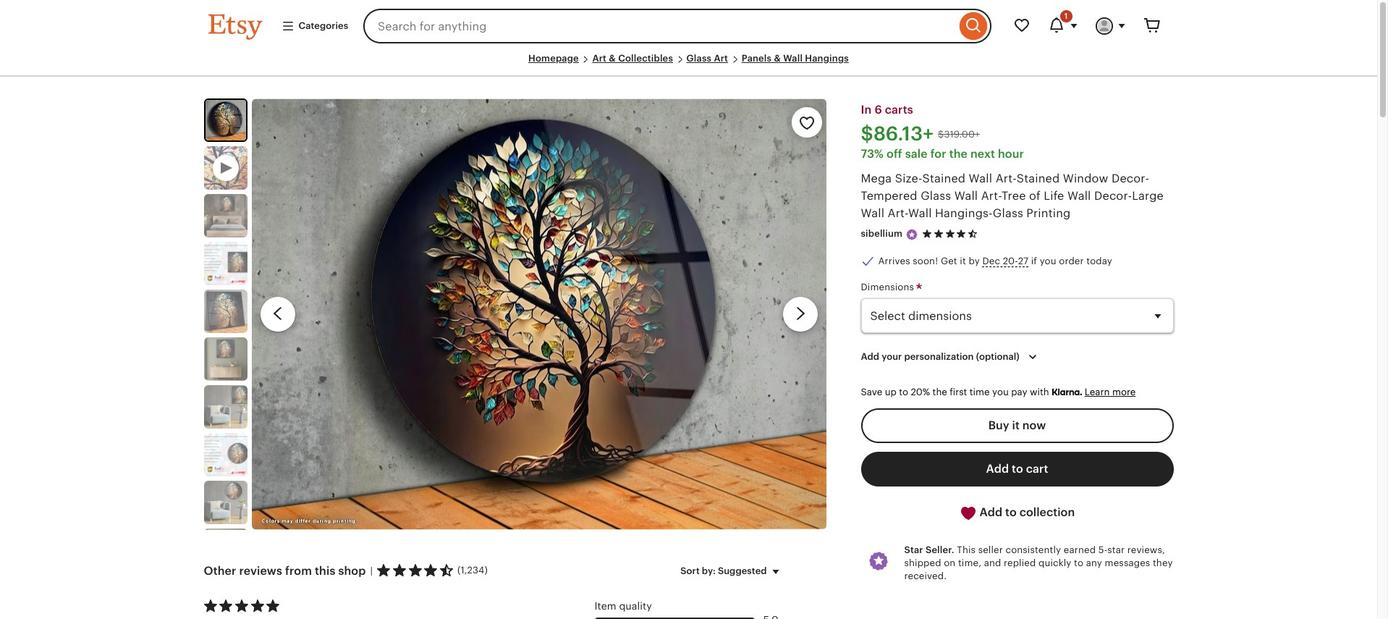 Task type: describe. For each thing, give the bounding box(es) containing it.
0 horizontal spatial mega size-stained wall art-stained window decor-tempered glass image 1 image
[[205, 100, 246, 141]]

add for add your personalization (optional)
[[861, 351, 880, 362]]

$319.00+
[[938, 129, 980, 139]]

shipped
[[905, 557, 942, 568]]

suggested
[[718, 565, 767, 576]]

73%
[[861, 148, 884, 160]]

seller.
[[926, 544, 955, 555]]

pay
[[1012, 387, 1028, 398]]

art & collectibles link
[[593, 53, 673, 64]]

tree
[[1002, 190, 1026, 202]]

1 horizontal spatial glass
[[921, 190, 952, 202]]

collection
[[1020, 506, 1075, 518]]

20-
[[1003, 255, 1018, 266]]

add to collection button
[[861, 495, 1174, 530]]

in
[[861, 104, 872, 116]]

$86.13+ $319.00+
[[861, 123, 980, 145]]

0 vertical spatial art-
[[996, 173, 1017, 185]]

Search for anything text field
[[364, 9, 956, 43]]

add to cart
[[987, 462, 1049, 475]]

sibellium link
[[861, 228, 903, 239]]

large
[[1133, 190, 1164, 202]]

learn
[[1085, 387, 1110, 398]]

$86.13+
[[861, 123, 934, 145]]

time
[[970, 387, 990, 398]]

to inside button
[[1006, 506, 1017, 518]]

klarna.
[[1052, 387, 1083, 398]]

(1,234)
[[458, 565, 488, 575]]

mega size-stained wall art-stained window decor-tempered glass image 3 image
[[204, 242, 247, 285]]

now
[[1023, 419, 1046, 431]]

by
[[969, 255, 980, 266]]

up
[[885, 387, 897, 398]]

1
[[1065, 12, 1068, 20]]

it inside button
[[1013, 419, 1020, 431]]

the for 20%
[[933, 387, 948, 398]]

homepage link
[[529, 53, 579, 64]]

in 6 carts
[[861, 104, 914, 116]]

73% off sale for the next hour
[[861, 148, 1025, 160]]

add for add to collection
[[980, 506, 1003, 518]]

any
[[1087, 557, 1103, 568]]

star
[[905, 544, 924, 555]]

first
[[950, 387, 968, 398]]

from
[[285, 564, 312, 577]]

sort by: suggested
[[681, 565, 767, 576]]

|
[[370, 565, 373, 576]]

life
[[1044, 190, 1065, 202]]

collectibles
[[618, 53, 673, 64]]

to inside this seller consistently earned 5-star reviews, shipped on time, and replied quickly to any messages they received.
[[1074, 557, 1084, 568]]

mega size-stained wall art-stained window decor-tempered glass image 6 image
[[204, 385, 247, 429]]

mega size-stained wall art-stained window decor-tempered glass image 4 image
[[204, 290, 247, 333]]

personalization
[[905, 351, 974, 362]]

save
[[861, 387, 883, 398]]

(optional)
[[976, 351, 1020, 362]]

panels
[[742, 53, 772, 64]]

1 horizontal spatial mega size-stained wall art-stained window decor-tempered glass image 1 image
[[252, 99, 826, 530]]

they
[[1153, 557, 1173, 568]]

sale
[[906, 148, 928, 160]]

mega size-stained wall art-stained window decor-tempered glass image 7 image
[[204, 433, 247, 477]]

hour
[[998, 148, 1025, 160]]

today
[[1087, 255, 1113, 266]]

order
[[1059, 255, 1084, 266]]

wall up "hangings-"
[[955, 190, 978, 202]]

quickly
[[1039, 557, 1072, 568]]

learn more button
[[1085, 387, 1136, 398]]

save up to 20% the first time you pay with klarna. learn more
[[861, 387, 1136, 398]]

mega size-stained wall art-stained window decor-tempered glass image 5 image
[[204, 338, 247, 381]]

for
[[931, 148, 947, 160]]

6
[[875, 104, 882, 116]]

2 art from the left
[[714, 53, 728, 64]]

of
[[1030, 190, 1041, 202]]

wall inside menu bar
[[784, 53, 803, 64]]

dimensions
[[861, 282, 917, 293]]

menu bar containing homepage
[[208, 52, 1170, 77]]

mega
[[861, 173, 892, 185]]

consistently
[[1006, 544, 1062, 555]]

cart
[[1026, 462, 1049, 475]]

printing
[[1027, 207, 1071, 220]]

mega size-stained wall art-stained window decor- tempered glass wall art-tree of life wall decor-large wall art-wall hangings-glass printing
[[861, 173, 1164, 220]]

& for art
[[609, 53, 616, 64]]

add your personalization (optional) button
[[850, 342, 1053, 372]]

messages
[[1105, 557, 1151, 568]]

& for panels
[[774, 53, 781, 64]]

star
[[1108, 544, 1125, 555]]

homepage
[[529, 53, 579, 64]]

carts
[[885, 104, 914, 116]]

0 vertical spatial you
[[1040, 255, 1057, 266]]

panels & wall hangings
[[742, 53, 849, 64]]



Task type: vqa. For each thing, say whether or not it's contained in the screenshot.
up
yes



Task type: locate. For each thing, give the bounding box(es) containing it.
the for for
[[950, 148, 968, 160]]

glass inside menu bar
[[687, 53, 712, 64]]

categories banner
[[182, 0, 1196, 52]]

0 horizontal spatial glass
[[687, 53, 712, 64]]

sort by: suggested button
[[670, 556, 795, 586]]

hangings
[[805, 53, 849, 64]]

20%
[[911, 387, 931, 398]]

add your personalization (optional)
[[861, 351, 1020, 362]]

item
[[595, 600, 617, 612]]

glass down 'size-'
[[921, 190, 952, 202]]

1 button
[[1039, 9, 1087, 43]]

add to collection
[[977, 506, 1075, 518]]

art- up "hangings-"
[[982, 190, 1002, 202]]

sibellium
[[861, 228, 903, 239]]

0 vertical spatial the
[[950, 148, 968, 160]]

art- up "tree"
[[996, 173, 1017, 185]]

arrives
[[879, 255, 911, 266]]

arrives soon! get it by dec 20-27 if you order today
[[879, 255, 1113, 266]]

0 horizontal spatial you
[[993, 387, 1009, 398]]

reviews
[[239, 564, 282, 577]]

panels & wall hangings link
[[742, 53, 849, 64]]

1 & from the left
[[609, 53, 616, 64]]

mega size-stained wall art-stained window decor-tempered glass image 8 image
[[204, 481, 247, 524]]

buy it now button
[[861, 408, 1174, 443]]

add inside add to collection button
[[980, 506, 1003, 518]]

glass down "tree"
[[993, 207, 1024, 220]]

menu bar
[[208, 52, 1170, 77]]

add to cart button
[[861, 452, 1174, 486]]

1 vertical spatial decor-
[[1095, 190, 1133, 202]]

wall
[[784, 53, 803, 64], [969, 173, 993, 185], [955, 190, 978, 202], [1068, 190, 1092, 202], [861, 207, 885, 220], [909, 207, 932, 220]]

soon! get
[[913, 255, 958, 266]]

size-
[[895, 173, 923, 185]]

hangings-
[[935, 207, 993, 220]]

categories
[[299, 20, 348, 31]]

the right 'for'
[[950, 148, 968, 160]]

other reviews from this shop |
[[204, 564, 373, 577]]

wall left hangings
[[784, 53, 803, 64]]

you left pay
[[993, 387, 1009, 398]]

dec
[[983, 255, 1001, 266]]

to down earned
[[1074, 557, 1084, 568]]

on
[[944, 557, 956, 568]]

add left cart
[[987, 462, 1009, 475]]

it right buy
[[1013, 419, 1020, 431]]

received.
[[905, 570, 947, 581]]

1 art from the left
[[593, 53, 607, 64]]

1 vertical spatial you
[[993, 387, 1009, 398]]

0 vertical spatial it
[[960, 255, 966, 266]]

decor- up large
[[1112, 173, 1150, 185]]

1 vertical spatial it
[[1013, 419, 1020, 431]]

this
[[957, 544, 976, 555]]

to inside "button"
[[1012, 462, 1024, 475]]

add
[[861, 351, 880, 362], [987, 462, 1009, 475], [980, 506, 1003, 518]]

27
[[1018, 255, 1029, 266]]

quality
[[619, 600, 652, 612]]

2 stained from the left
[[1017, 173, 1060, 185]]

you right if
[[1040, 255, 1057, 266]]

1 horizontal spatial stained
[[1017, 173, 1060, 185]]

time,
[[959, 557, 982, 568]]

glass art
[[687, 53, 728, 64]]

2 vertical spatial glass
[[993, 207, 1024, 220]]

stained
[[923, 173, 966, 185], [1017, 173, 1060, 185]]

window
[[1063, 173, 1109, 185]]

with
[[1030, 387, 1050, 398]]

1 vertical spatial glass
[[921, 190, 952, 202]]

1 stained from the left
[[923, 173, 966, 185]]

1 vertical spatial art-
[[982, 190, 1002, 202]]

5-
[[1099, 544, 1108, 555]]

none search field inside categories banner
[[364, 9, 992, 43]]

other
[[204, 564, 236, 577]]

wall up sibellium
[[861, 207, 885, 220]]

and
[[984, 557, 1002, 568]]

next
[[971, 148, 996, 160]]

2 vertical spatial art-
[[888, 207, 909, 220]]

art right homepage
[[593, 53, 607, 64]]

seller
[[979, 544, 1003, 555]]

2 horizontal spatial glass
[[993, 207, 1024, 220]]

1 horizontal spatial &
[[774, 53, 781, 64]]

by:
[[702, 565, 716, 576]]

1 vertical spatial add
[[987, 462, 1009, 475]]

0 horizontal spatial &
[[609, 53, 616, 64]]

it
[[960, 255, 966, 266], [1013, 419, 1020, 431]]

to left "collection"
[[1006, 506, 1017, 518]]

star_seller image
[[906, 228, 919, 241]]

off
[[887, 148, 903, 160]]

categories button
[[270, 13, 359, 39]]

buy it now
[[989, 419, 1046, 431]]

sort
[[681, 565, 700, 576]]

to right up
[[899, 387, 909, 398]]

0 vertical spatial glass
[[687, 53, 712, 64]]

art left panels
[[714, 53, 728, 64]]

this
[[315, 564, 336, 577]]

shop
[[338, 564, 366, 577]]

mega size-stained wall art-stained window decor-tempered glass image 1 image
[[252, 99, 826, 530], [205, 100, 246, 141]]

& right panels
[[774, 53, 781, 64]]

2 vertical spatial add
[[980, 506, 1003, 518]]

stained up of
[[1017, 173, 1060, 185]]

glass down categories banner
[[687, 53, 712, 64]]

art & collectibles
[[593, 53, 673, 64]]

replied
[[1004, 557, 1036, 568]]

0 vertical spatial add
[[861, 351, 880, 362]]

wall down window
[[1068, 190, 1092, 202]]

1 horizontal spatial the
[[950, 148, 968, 160]]

star seller.
[[905, 544, 955, 555]]

wall down 'next'
[[969, 173, 993, 185]]

add for add to cart
[[987, 462, 1009, 475]]

add inside add to cart "button"
[[987, 462, 1009, 475]]

if
[[1032, 255, 1038, 266]]

mega size-stained wall art-stained window decor-tempered glass image 2 image
[[204, 194, 247, 238]]

1 horizontal spatial it
[[1013, 419, 1020, 431]]

item quality
[[595, 600, 652, 612]]

0 horizontal spatial the
[[933, 387, 948, 398]]

0 vertical spatial decor-
[[1112, 173, 1150, 185]]

& left collectibles
[[609, 53, 616, 64]]

the
[[950, 148, 968, 160], [933, 387, 948, 398]]

glass
[[687, 53, 712, 64], [921, 190, 952, 202], [993, 207, 1024, 220]]

1 horizontal spatial art
[[714, 53, 728, 64]]

tempered
[[861, 190, 918, 202]]

add left your
[[861, 351, 880, 362]]

add inside add your personalization (optional) dropdown button
[[861, 351, 880, 362]]

to
[[899, 387, 909, 398], [1012, 462, 1024, 475], [1006, 506, 1017, 518], [1074, 557, 1084, 568]]

to left cart
[[1012, 462, 1024, 475]]

this seller consistently earned 5-star reviews, shipped on time, and replied quickly to any messages they received.
[[905, 544, 1173, 581]]

0 horizontal spatial art
[[593, 53, 607, 64]]

art- down tempered
[[888, 207, 909, 220]]

0 horizontal spatial it
[[960, 255, 966, 266]]

None search field
[[364, 9, 992, 43]]

the left first
[[933, 387, 948, 398]]

0 horizontal spatial stained
[[923, 173, 966, 185]]

1 horizontal spatial you
[[1040, 255, 1057, 266]]

stained down 73% off sale for the next hour
[[923, 173, 966, 185]]

add up seller on the right bottom
[[980, 506, 1003, 518]]

your
[[882, 351, 902, 362]]

2 & from the left
[[774, 53, 781, 64]]

decor- down window
[[1095, 190, 1133, 202]]

it left 'by'
[[960, 255, 966, 266]]

1 vertical spatial the
[[933, 387, 948, 398]]

reviews,
[[1128, 544, 1166, 555]]

wall up star_seller 'image'
[[909, 207, 932, 220]]



